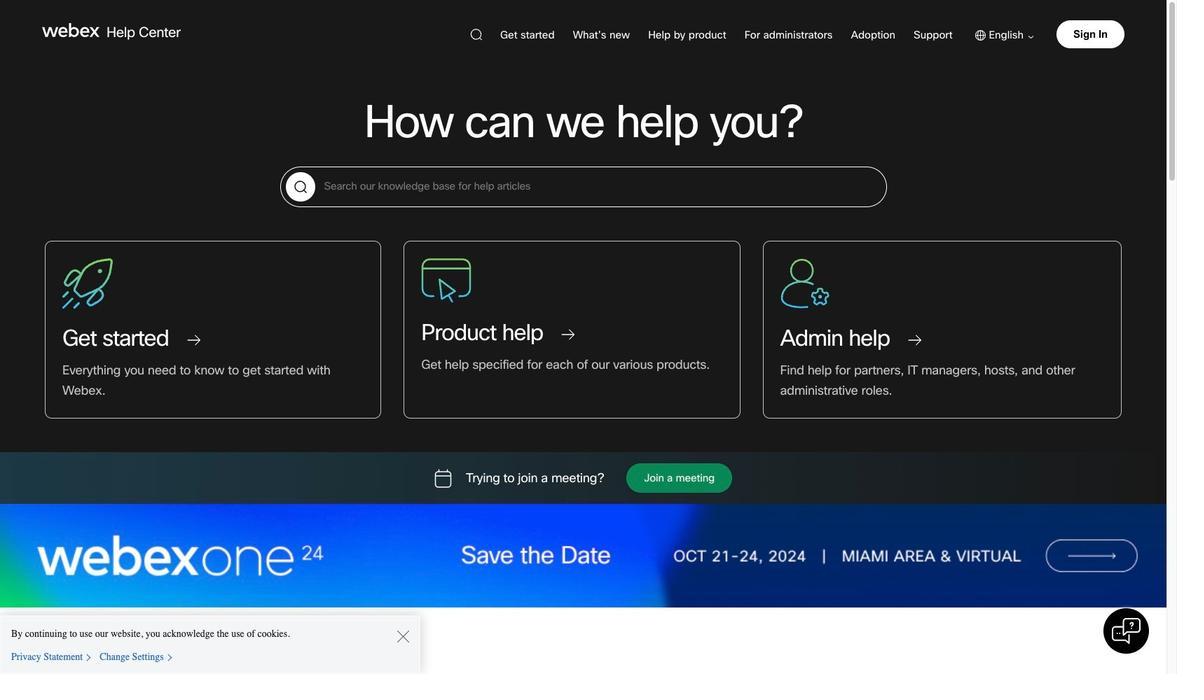 Task type: locate. For each thing, give the bounding box(es) containing it.
0 horizontal spatial search icon image
[[286, 172, 315, 202]]

search icon image
[[470, 29, 482, 41], [286, 172, 315, 202]]

webex logo image
[[42, 23, 100, 37]]

0 vertical spatial search icon image
[[470, 29, 482, 41]]

chat help image
[[1112, 618, 1141, 646]]



Task type: vqa. For each thing, say whether or not it's contained in the screenshot.
Audio settings image
no



Task type: describe. For each thing, give the bounding box(es) containing it.
privacy alert dialog
[[0, 616, 420, 675]]

admin help image
[[780, 259, 830, 309]]

get started image
[[62, 259, 113, 309]]

product help image
[[421, 259, 472, 303]]

search-input field
[[281, 167, 886, 207]]

arrow image
[[1024, 36, 1034, 39]]

1 horizontal spatial search icon image
[[470, 29, 482, 41]]

1 vertical spatial search icon image
[[286, 172, 315, 202]]

webexone2024 image
[[0, 505, 1167, 608]]



